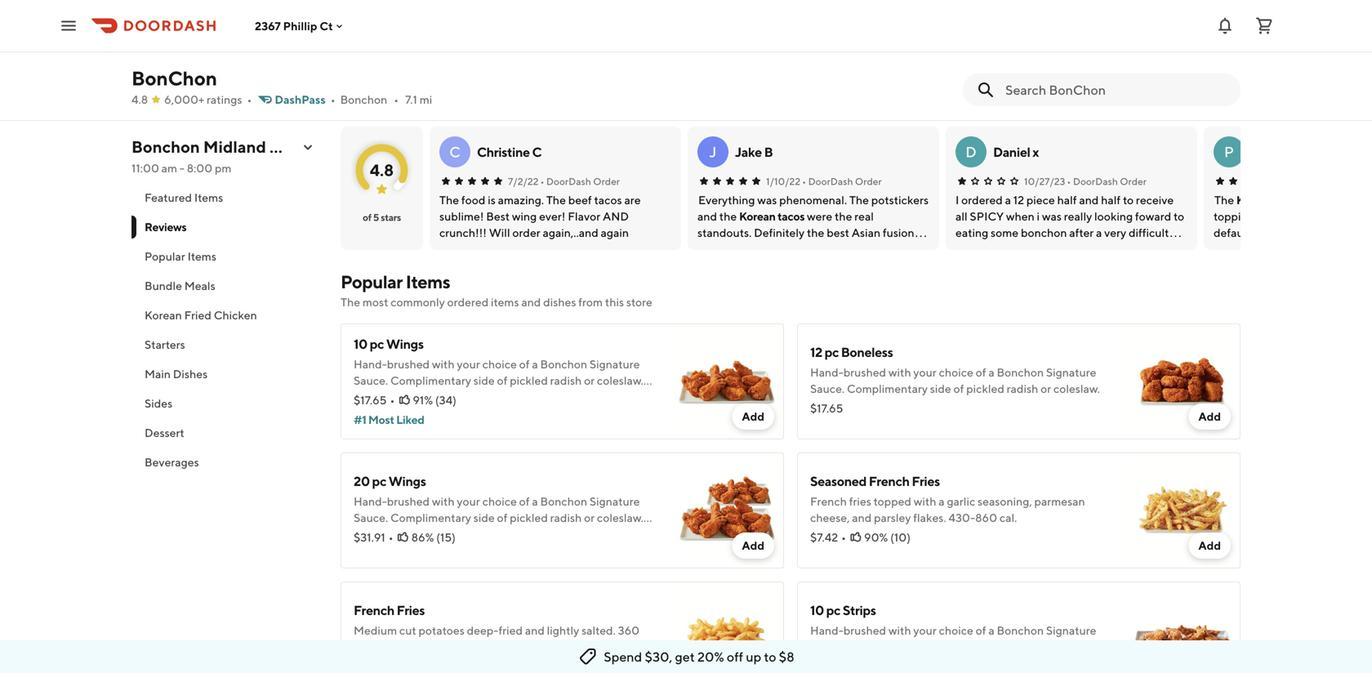 Task type: vqa. For each thing, say whether or not it's contained in the screenshot.
"with" associated with 10 pc Wings Hand-brushed with your choice of a Bonchon Signature Sauce. Complimentary side of pickled radish or coleslaw. 800-850 cal.
yes



Task type: locate. For each thing, give the bounding box(es) containing it.
and down fries
[[853, 511, 872, 525]]

and inside the french fries medium cut potatoes deep-fried and lightly salted. 360 cal.
[[525, 624, 545, 637]]

• doordash order for j
[[803, 176, 882, 187]]

• left 7.1
[[394, 93, 399, 106]]

cal. down the medium
[[354, 640, 371, 654]]

0 horizontal spatial • doordash order
[[541, 176, 620, 187]]

0 horizontal spatial 4.8
[[132, 93, 148, 106]]

0 vertical spatial and
[[522, 295, 541, 309]]

• doordash order right 1/10/22
[[803, 176, 882, 187]]

add review button
[[1083, 87, 1166, 114]]

radish inside 12 pc boneless hand-brushed with your choice of a bonchon signature sauce. complimentary side of pickled radish or coleslaw. $17.65
[[1007, 382, 1039, 396]]

• doordash order for c
[[541, 176, 620, 187]]

a inside seasoned french fries french fries topped with a garlic seasoning, parmesan cheese, and parsley flakes. 430-860 cal.
[[939, 495, 945, 508]]

0 horizontal spatial reviews
[[145, 220, 187, 234]]

starters
[[145, 338, 185, 351]]

86%
[[412, 531, 434, 544]]

seasoned
[[811, 474, 867, 489]]

add button for 12 pc boneless
[[1189, 404, 1232, 430]]

pc for 12 pc boneless hand-brushed with your choice of a bonchon signature sauce. complimentary side of pickled radish or coleslaw. $17.65
[[825, 344, 839, 360]]

1 horizontal spatial • doordash order
[[803, 176, 882, 187]]

pc inside 10 pc wings hand-brushed with your choice of a bonchon signature sauce. complimentary side of pickled radish or coleslaw. 800-850 cal.
[[370, 336, 384, 352]]

0 vertical spatial items
[[194, 191, 223, 204]]

sauce. inside 10 pc wings hand-brushed with your choice of a bonchon signature sauce. complimentary side of pickled radish or coleslaw. 800-850 cal.
[[354, 374, 388, 387]]

1 horizontal spatial popular
[[341, 271, 403, 293]]

seasoned french fries french fries topped with a garlic seasoning, parmesan cheese, and parsley flakes. 430-860 cal.
[[811, 474, 1086, 525]]

• right dashpass
[[331, 93, 336, 106]]

hand- up "800-"
[[354, 358, 387, 371]]

$7.42
[[811, 531, 839, 544]]

and inside popular items the most commonly ordered items and dishes from this store
[[522, 295, 541, 309]]

complimentary up 91% (34) on the bottom left
[[391, 374, 472, 387]]

0 horizontal spatial korean
[[145, 309, 182, 322]]

choice for 20 pc wings hand-brushed with your choice of a bonchon signature sauce. complimentary side of pickled radish or coleslaw. 1600-1700 cal.
[[483, 495, 517, 508]]

wings for 20
[[389, 474, 426, 489]]

with for 10 pc strips hand-brushed with your choice of a bonchon signature sauce. complimentary side of pickled radish or coleslaw. 1156-1179 cal.
[[889, 624, 912, 637]]

french up the medium
[[354, 603, 395, 618]]

90% (10)
[[865, 531, 911, 544]]

add for fries
[[1199, 539, 1222, 552]]

bonchon inside 12 pc boneless hand-brushed with your choice of a bonchon signature sauce. complimentary side of pickled radish or coleslaw. $17.65
[[997, 366, 1045, 379]]

wings down commonly
[[386, 336, 424, 352]]

4.8 down bonchon
[[132, 93, 148, 106]]

doordash right 7/2/22
[[547, 176, 592, 187]]

pickled inside 20 pc wings hand-brushed with your choice of a bonchon signature sauce. complimentary side of pickled radish or coleslaw. 1600-1700 cal.
[[510, 511, 548, 525]]

$17.65 down 12
[[811, 402, 844, 415]]

signature inside 20 pc wings hand-brushed with your choice of a bonchon signature sauce. complimentary side of pickled radish or coleslaw. 1600-1700 cal.
[[590, 495, 640, 508]]

signature for 20 pc wings hand-brushed with your choice of a bonchon signature sauce. complimentary side of pickled radish or coleslaw. 1600-1700 cal.
[[590, 495, 640, 508]]

with inside 12 pc boneless hand-brushed with your choice of a bonchon signature sauce. complimentary side of pickled radish or coleslaw. $17.65
[[889, 366, 912, 379]]

add button for 20 pc wings
[[733, 533, 775, 559]]

pc for 10 pc wings hand-brushed with your choice of a bonchon signature sauce. complimentary side of pickled radish or coleslaw. 800-850 cal.
[[370, 336, 384, 352]]

ratings
[[207, 93, 242, 106], [383, 98, 419, 112]]

brushed for 10 pc strips hand-brushed with your choice of a bonchon signature sauce. complimentary side of pickled radish or coleslaw. 1156-1179 cal.
[[844, 624, 887, 637]]

brushed down the strips
[[844, 624, 887, 637]]

pc inside 20 pc wings hand-brushed with your choice of a bonchon signature sauce. complimentary side of pickled radish or coleslaw. 1600-1700 cal.
[[372, 474, 386, 489]]

complimentary for 10 pc strips hand-brushed with your choice of a bonchon signature sauce. complimentary side of pickled radish or coleslaw. 1156-1179 cal.
[[847, 640, 928, 654]]

or for 10 pc strips hand-brushed with your choice of a bonchon signature sauce. complimentary side of pickled radish or coleslaw. 1156-1179 cal.
[[1041, 640, 1052, 654]]

with
[[432, 358, 455, 371], [889, 366, 912, 379], [432, 495, 455, 508], [914, 495, 937, 508], [889, 624, 912, 637]]

• right 1600-
[[389, 531, 394, 544]]

pc for 10 pc strips hand-brushed with your choice of a bonchon signature sauce. complimentary side of pickled radish or coleslaw. 1156-1179 cal.
[[827, 603, 841, 618]]

radish inside 10 pc wings hand-brushed with your choice of a bonchon signature sauce. complimentary side of pickled radish or coleslaw. 800-850 cal.
[[551, 374, 582, 387]]

your inside 10 pc wings hand-brushed with your choice of a bonchon signature sauce. complimentary side of pickled radish or coleslaw. 800-850 cal.
[[457, 358, 480, 371]]

1 horizontal spatial order
[[856, 176, 882, 187]]

popular for popular items
[[145, 250, 185, 263]]

2 vertical spatial korean
[[145, 309, 182, 322]]

1 doordash from the left
[[547, 176, 592, 187]]

brushed for 12 pc boneless hand-brushed with your choice of a bonchon signature sauce. complimentary side of pickled radish or coleslaw. $17.65
[[844, 366, 887, 379]]

cal. inside 10 pc strips hand-brushed with your choice of a bonchon signature sauce. complimentary side of pickled radish or coleslaw. 1156-1179 cal.
[[863, 657, 881, 670]]

2 horizontal spatial order
[[1121, 176, 1147, 187]]

cal. right 1179 in the bottom right of the page
[[863, 657, 881, 670]]

2 vertical spatial french
[[354, 603, 395, 618]]

sauce. up 1600-
[[354, 511, 388, 525]]

pickled inside 12 pc boneless hand-brushed with your choice of a bonchon signature sauce. complimentary side of pickled radish or coleslaw. $17.65
[[967, 382, 1005, 396]]

sauce. for 20 pc wings hand-brushed with your choice of a bonchon signature sauce. complimentary side of pickled radish or coleslaw. 1600-1700 cal.
[[354, 511, 388, 525]]

signature inside 12 pc boneless hand-brushed with your choice of a bonchon signature sauce. complimentary side of pickled radish or coleslaw. $17.65
[[1047, 366, 1097, 379]]

360
[[618, 624, 640, 637]]

or inside 10 pc wings hand-brushed with your choice of a bonchon signature sauce. complimentary side of pickled radish or coleslaw. 800-850 cal.
[[584, 374, 595, 387]]

lightly
[[547, 624, 580, 637]]

brushed up 1700
[[387, 495, 430, 508]]

0 vertical spatial wings
[[386, 336, 424, 352]]

c down public
[[450, 143, 461, 161]]

1 vertical spatial french
[[811, 495, 847, 508]]

korean
[[1237, 193, 1274, 207], [740, 210, 776, 223], [145, 309, 182, 322]]

hand- down 12
[[811, 366, 844, 379]]

sauce. inside 10 pc strips hand-brushed with your choice of a bonchon signature sauce. complimentary side of pickled radish or coleslaw. 1156-1179 cal.
[[811, 640, 845, 654]]

0 horizontal spatial popular
[[145, 250, 185, 263]]

items up 'meals'
[[188, 250, 217, 263]]

previous image
[[1189, 94, 1202, 107]]

hand- inside 10 pc strips hand-brushed with your choice of a bonchon signature sauce. complimentary side of pickled radish or coleslaw. 1156-1179 cal.
[[811, 624, 844, 637]]

pickled for 10 pc wings hand-brushed with your choice of a bonchon signature sauce. complimentary side of pickled radish or coleslaw. 800-850 cal.
[[510, 374, 548, 387]]

hand- for 10 pc wings hand-brushed with your choice of a bonchon signature sauce. complimentary side of pickled radish or coleslaw. 800-850 cal.
[[354, 358, 387, 371]]

main
[[145, 367, 171, 381]]

pickled inside 10 pc wings hand-brushed with your choice of a bonchon signature sauce. complimentary side of pickled radish or coleslaw. 800-850 cal.
[[510, 374, 548, 387]]

pc right 12
[[825, 344, 839, 360]]

sauce. inside 12 pc boneless hand-brushed with your choice of a bonchon signature sauce. complimentary side of pickled radish or coleslaw. $17.65
[[811, 382, 845, 396]]

with inside 20 pc wings hand-brushed with your choice of a bonchon signature sauce. complimentary side of pickled radish or coleslaw. 1600-1700 cal.
[[432, 495, 455, 508]]

1 horizontal spatial doordash
[[809, 176, 854, 187]]

coleslaw. inside 12 pc boneless hand-brushed with your choice of a bonchon signature sauce. complimentary side of pickled radish or coleslaw. $17.65
[[1054, 382, 1101, 396]]

sauce. down 12
[[811, 382, 845, 396]]

flakes.
[[914, 511, 947, 525]]

coleslaw. for 10 pc strips hand-brushed with your choice of a bonchon signature sauce. complimentary side of pickled radish or coleslaw. 1156-1179 cal.
[[1054, 640, 1101, 654]]

0 horizontal spatial fries
[[397, 603, 425, 618]]

10 inside 10 pc wings hand-brushed with your choice of a bonchon signature sauce. complimentary side of pickled radish or coleslaw. 800-850 cal.
[[354, 336, 368, 352]]

sauce. for 10 pc strips hand-brushed with your choice of a bonchon signature sauce. complimentary side of pickled radish or coleslaw. 1156-1179 cal.
[[811, 640, 845, 654]]

ratings down bonchon
[[207, 93, 242, 106]]

popular inside popular items button
[[145, 250, 185, 263]]

items down 8:00
[[194, 191, 223, 204]]

brushed down boneless
[[844, 366, 887, 379]]

2 order from the left
[[856, 176, 882, 187]]

and inside seasoned french fries french fries topped with a garlic seasoning, parmesan cheese, and parsley flakes. 430-860 cal.
[[853, 511, 872, 525]]

fries up flakes.
[[912, 474, 941, 489]]

bonchon inside 10 pc wings hand-brushed with your choice of a bonchon signature sauce. complimentary side of pickled radish or coleslaw. 800-850 cal.
[[541, 358, 588, 371]]

a for 10 pc strips hand-brushed with your choice of a bonchon signature sauce. complimentary side of pickled radish or coleslaw. 1156-1179 cal.
[[989, 624, 995, 637]]

items
[[194, 191, 223, 204], [188, 250, 217, 263], [406, 271, 450, 293]]

cal. for 10 pc strips hand-brushed with your choice of a bonchon signature sauce. complimentary side of pickled radish or coleslaw. 1156-1179 cal.
[[863, 657, 881, 670]]

hand- for 12 pc boneless hand-brushed with your choice of a bonchon signature sauce. complimentary side of pickled radish or coleslaw. $17.65
[[811, 366, 844, 379]]

0 vertical spatial 4.8
[[132, 93, 148, 106]]

0 horizontal spatial order
[[594, 176, 620, 187]]

cal. inside 20 pc wings hand-brushed with your choice of a bonchon signature sauce. complimentary side of pickled radish or coleslaw. 1600-1700 cal.
[[415, 528, 433, 541]]

6,000+ down the reviews link on the left top
[[341, 98, 381, 112]]

850
[[382, 390, 404, 404]]

radish inside 10 pc strips hand-brushed with your choice of a bonchon signature sauce. complimentary side of pickled radish or coleslaw. 1156-1179 cal.
[[1007, 640, 1039, 654]]

doordash right 1/10/22
[[809, 176, 854, 187]]

2 horizontal spatial korean
[[1237, 193, 1274, 207]]

1 vertical spatial and
[[853, 511, 872, 525]]

or inside 20 pc wings hand-brushed with your choice of a bonchon signature sauce. complimentary side of pickled radish or coleslaw. 1600-1700 cal.
[[584, 511, 595, 525]]

• doordash order right 7/2/22
[[541, 176, 620, 187]]

hand- inside 12 pc boneless hand-brushed with your choice of a bonchon signature sauce. complimentary side of pickled radish or coleslaw. $17.65
[[811, 366, 844, 379]]

meals
[[184, 279, 215, 293]]

items
[[491, 295, 519, 309]]

1 vertical spatial wings
[[389, 474, 426, 489]]

cal. down seasoning,
[[1000, 511, 1018, 525]]

10
[[354, 336, 368, 352], [811, 603, 824, 618]]

bundle meals
[[145, 279, 215, 293]]

bonchon
[[132, 67, 217, 90]]

complimentary up 86% (15)
[[391, 511, 472, 525]]

x
[[1033, 144, 1040, 160]]

complimentary for 12 pc boneless hand-brushed with your choice of a bonchon signature sauce. complimentary side of pickled radish or coleslaw. $17.65
[[847, 382, 928, 396]]

2 horizontal spatial doordash
[[1074, 176, 1119, 187]]

5
[[373, 212, 379, 223]]

your
[[457, 358, 480, 371], [914, 366, 937, 379], [457, 495, 480, 508], [914, 624, 937, 637]]

bonchon for 20 pc wings hand-brushed with your choice of a bonchon signature sauce. complimentary side of pickled radish or coleslaw. 1600-1700 cal.
[[541, 495, 588, 508]]

coleslaw. inside 10 pc wings hand-brushed with your choice of a bonchon signature sauce. complimentary side of pickled radish or coleslaw. 800-850 cal.
[[597, 374, 644, 387]]

coleslaw. inside 20 pc wings hand-brushed with your choice of a bonchon signature sauce. complimentary side of pickled radish or coleslaw. 1600-1700 cal.
[[597, 511, 644, 525]]

cheese,
[[811, 511, 850, 525]]

korean tacos button
[[1237, 192, 1304, 208]]

brushed inside 10 pc strips hand-brushed with your choice of a bonchon signature sauce. complimentary side of pickled radish or coleslaw. 1156-1179 cal.
[[844, 624, 887, 637]]

choice inside 10 pc strips hand-brushed with your choice of a bonchon signature sauce. complimentary side of pickled radish or coleslaw. 1156-1179 cal.
[[939, 624, 974, 637]]

complimentary for 10 pc wings hand-brushed with your choice of a bonchon signature sauce. complimentary side of pickled radish or coleslaw. 800-850 cal.
[[391, 374, 472, 387]]

0 vertical spatial fries
[[912, 474, 941, 489]]

a inside 10 pc strips hand-brushed with your choice of a bonchon signature sauce. complimentary side of pickled radish or coleslaw. 1156-1179 cal.
[[989, 624, 995, 637]]

order for j
[[856, 176, 882, 187]]

10 inside 10 pc strips hand-brushed with your choice of a bonchon signature sauce. complimentary side of pickled radish or coleslaw. 1156-1179 cal.
[[811, 603, 824, 618]]

french up topped
[[869, 474, 910, 489]]

bonchon inside 20 pc wings hand-brushed with your choice of a bonchon signature sauce. complimentary side of pickled radish or coleslaw. 1600-1700 cal.
[[541, 495, 588, 508]]

1 horizontal spatial korean
[[740, 210, 776, 223]]

sauce. inside 20 pc wings hand-brushed with your choice of a bonchon signature sauce. complimentary side of pickled radish or coleslaw. 1600-1700 cal.
[[354, 511, 388, 525]]

items inside popular items the most commonly ordered items and dishes from this store
[[406, 271, 450, 293]]

• right $7.42
[[842, 531, 847, 544]]

reviews down featured
[[145, 220, 187, 234]]

c up 7/2/22
[[532, 144, 542, 160]]

a inside 12 pc boneless hand-brushed with your choice of a bonchon signature sauce. complimentary side of pickled radish or coleslaw. $17.65
[[989, 366, 995, 379]]

cal. right 850 at the left
[[407, 390, 424, 404]]

reviews inside reviews 6,000+ ratings • 40 public reviews
[[341, 74, 407, 96]]

10 for wings
[[354, 336, 368, 352]]

1 horizontal spatial $17.65
[[811, 402, 844, 415]]

1 vertical spatial fries
[[397, 603, 425, 618]]

860
[[976, 511, 998, 525]]

brushed inside 10 pc wings hand-brushed with your choice of a bonchon signature sauce. complimentary side of pickled radish or coleslaw. 800-850 cal.
[[387, 358, 430, 371]]

• doordash order
[[541, 176, 620, 187], [803, 176, 882, 187], [1068, 176, 1147, 187]]

sauce. up 1156-
[[811, 640, 845, 654]]

complimentary for 20 pc wings hand-brushed with your choice of a bonchon signature sauce. complimentary side of pickled radish or coleslaw. 1600-1700 cal.
[[391, 511, 472, 525]]

french fries image
[[669, 582, 785, 673]]

fries up cut
[[397, 603, 425, 618]]

0 vertical spatial popular
[[145, 250, 185, 263]]

coleslaw. inside 10 pc strips hand-brushed with your choice of a bonchon signature sauce. complimentary side of pickled radish or coleslaw. 1156-1179 cal.
[[1054, 640, 1101, 654]]

1179
[[839, 657, 861, 670]]

0 vertical spatial reviews
[[341, 74, 407, 96]]

your inside 20 pc wings hand-brushed with your choice of a bonchon signature sauce. complimentary side of pickled radish or coleslaw. 1600-1700 cal.
[[457, 495, 480, 508]]

pc inside 12 pc boneless hand-brushed with your choice of a bonchon signature sauce. complimentary side of pickled radish or coleslaw. $17.65
[[825, 344, 839, 360]]

with for 12 pc boneless hand-brushed with your choice of a bonchon signature sauce. complimentary side of pickled radish or coleslaw. $17.65
[[889, 366, 912, 379]]

4.8 up the of 5 stars
[[370, 161, 394, 180]]

cal. inside 10 pc wings hand-brushed with your choice of a bonchon signature sauce. complimentary side of pickled radish or coleslaw. 800-850 cal.
[[407, 390, 424, 404]]

daniel
[[994, 144, 1031, 160]]

10 for strips
[[811, 603, 824, 618]]

sides button
[[132, 389, 321, 418]]

a inside 10 pc wings hand-brushed with your choice of a bonchon signature sauce. complimentary side of pickled radish or coleslaw. 800-850 cal.
[[532, 358, 538, 371]]

doordash right 10/27/23
[[1074, 176, 1119, 187]]

complimentary inside 20 pc wings hand-brushed with your choice of a bonchon signature sauce. complimentary side of pickled radish or coleslaw. 1600-1700 cal.
[[391, 511, 472, 525]]

• right 10/27/23
[[1068, 176, 1072, 187]]

tacos
[[778, 210, 805, 223]]

hand- for 10 pc strips hand-brushed with your choice of a bonchon signature sauce. complimentary side of pickled radish or coleslaw. 1156-1179 cal.
[[811, 624, 844, 637]]

reviews
[[341, 74, 407, 96], [145, 220, 187, 234]]

boneless
[[842, 344, 894, 360]]

3 order from the left
[[1121, 176, 1147, 187]]

10 left the strips
[[811, 603, 824, 618]]

complimentary inside 10 pc strips hand-brushed with your choice of a bonchon signature sauce. complimentary side of pickled radish or coleslaw. 1156-1179 cal.
[[847, 640, 928, 654]]

3 • doordash order from the left
[[1068, 176, 1147, 187]]

choice inside 20 pc wings hand-brushed with your choice of a bonchon signature sauce. complimentary side of pickled radish or coleslaw. 1600-1700 cal.
[[483, 495, 517, 508]]

and right items
[[522, 295, 541, 309]]

bonchon inside 10 pc strips hand-brushed with your choice of a bonchon signature sauce. complimentary side of pickled radish or coleslaw. 1156-1179 cal.
[[997, 624, 1045, 637]]

2 vertical spatial items
[[406, 271, 450, 293]]

and
[[522, 295, 541, 309], [853, 511, 872, 525], [525, 624, 545, 637]]

1 horizontal spatial 4.8
[[370, 161, 394, 180]]

this
[[605, 295, 624, 309]]

and right fried
[[525, 624, 545, 637]]

wings
[[386, 336, 424, 352], [389, 474, 426, 489]]

2 • doordash order from the left
[[803, 176, 882, 187]]

0 horizontal spatial 6,000+
[[164, 93, 205, 106]]

0 horizontal spatial doordash
[[547, 176, 592, 187]]

order
[[594, 176, 620, 187], [856, 176, 882, 187], [1121, 176, 1147, 187]]

pc
[[370, 336, 384, 352], [825, 344, 839, 360], [372, 474, 386, 489], [827, 603, 841, 618]]

add
[[1092, 94, 1115, 107], [742, 410, 765, 423], [1199, 410, 1222, 423], [742, 539, 765, 552], [1199, 539, 1222, 552]]

1 order from the left
[[594, 176, 620, 187]]

3 doordash from the left
[[1074, 176, 1119, 187]]

review
[[1117, 94, 1156, 107]]

or inside 10 pc strips hand-brushed with your choice of a bonchon signature sauce. complimentary side of pickled radish or coleslaw. 1156-1179 cal.
[[1041, 640, 1052, 654]]

1 • doordash order from the left
[[541, 176, 620, 187]]

hand- inside 20 pc wings hand-brushed with your choice of a bonchon signature sauce. complimentary side of pickled radish or coleslaw. 1600-1700 cal.
[[354, 495, 387, 508]]

hand- down 20
[[354, 495, 387, 508]]

coleslaw.
[[597, 374, 644, 387], [1054, 382, 1101, 396], [597, 511, 644, 525], [1054, 640, 1101, 654]]

$17.65 up #1 on the bottom left of page
[[354, 394, 387, 407]]

pickled
[[510, 374, 548, 387], [967, 382, 1005, 396], [510, 511, 548, 525], [967, 640, 1005, 654]]

brushed inside 12 pc boneless hand-brushed with your choice of a bonchon signature sauce. complimentary side of pickled radish or coleslaw. $17.65
[[844, 366, 887, 379]]

sauce. for 10 pc wings hand-brushed with your choice of a bonchon signature sauce. complimentary side of pickled radish or coleslaw. 800-850 cal.
[[354, 374, 388, 387]]

your inside 10 pc strips hand-brushed with your choice of a bonchon signature sauce. complimentary side of pickled radish or coleslaw. 1156-1179 cal.
[[914, 624, 937, 637]]

• right 1/10/22
[[803, 176, 807, 187]]

choice inside 12 pc boneless hand-brushed with your choice of a bonchon signature sauce. complimentary side of pickled radish or coleslaw. $17.65
[[939, 366, 974, 379]]

complimentary inside 10 pc wings hand-brushed with your choice of a bonchon signature sauce. complimentary side of pickled radish or coleslaw. 800-850 cal.
[[391, 374, 472, 387]]

0 horizontal spatial 10
[[354, 336, 368, 352]]

1 horizontal spatial ratings
[[383, 98, 419, 112]]

• left the 40 at the left top
[[421, 98, 426, 112]]

with for 10 pc wings hand-brushed with your choice of a bonchon signature sauce. complimentary side of pickled radish or coleslaw. 800-850 cal.
[[432, 358, 455, 371]]

your for 10 pc wings hand-brushed with your choice of a bonchon signature sauce. complimentary side of pickled radish or coleslaw. 800-850 cal.
[[457, 358, 480, 371]]

brushed inside 20 pc wings hand-brushed with your choice of a bonchon signature sauce. complimentary side of pickled radish or coleslaw. 1600-1700 cal.
[[387, 495, 430, 508]]

ratings left mi
[[383, 98, 419, 112]]

choice for 10 pc wings hand-brushed with your choice of a bonchon signature sauce. complimentary side of pickled radish or coleslaw. 800-850 cal.
[[483, 358, 517, 371]]

french up cheese,
[[811, 495, 847, 508]]

popular items
[[145, 250, 217, 263]]

radish inside 20 pc wings hand-brushed with your choice of a bonchon signature sauce. complimentary side of pickled radish or coleslaw. 1600-1700 cal.
[[551, 511, 582, 525]]

cal. left (15)
[[415, 528, 433, 541]]

1 horizontal spatial reviews
[[341, 74, 407, 96]]

1 horizontal spatial fries
[[912, 474, 941, 489]]

popular inside popular items the most commonly ordered items and dishes from this store
[[341, 271, 403, 293]]

wings inside 10 pc wings hand-brushed with your choice of a bonchon signature sauce. complimentary side of pickled radish or coleslaw. 800-850 cal.
[[386, 336, 424, 352]]

2 horizontal spatial french
[[869, 474, 910, 489]]

order for c
[[594, 176, 620, 187]]

or for 10 pc wings hand-brushed with your choice of a bonchon signature sauce. complimentary side of pickled radish or coleslaw. 800-850 cal.
[[584, 374, 595, 387]]

with inside seasoned french fries french fries topped with a garlic seasoning, parmesan cheese, and parsley flakes. 430-860 cal.
[[914, 495, 937, 508]]

1 vertical spatial 10
[[811, 603, 824, 618]]

your inside 12 pc boneless hand-brushed with your choice of a bonchon signature sauce. complimentary side of pickled radish or coleslaw. $17.65
[[914, 366, 937, 379]]

1 vertical spatial popular
[[341, 271, 403, 293]]

or for 20 pc wings hand-brushed with your choice of a bonchon signature sauce. complimentary side of pickled radish or coleslaw. 1600-1700 cal.
[[584, 511, 595, 525]]

pc inside 10 pc strips hand-brushed with your choice of a bonchon signature sauce. complimentary side of pickled radish or coleslaw. 1156-1179 cal.
[[827, 603, 841, 618]]

cal. inside seasoned french fries french fries topped with a garlic seasoning, parmesan cheese, and parsley flakes. 430-860 cal.
[[1000, 511, 1018, 525]]

with inside 10 pc strips hand-brushed with your choice of a bonchon signature sauce. complimentary side of pickled radish or coleslaw. 1156-1179 cal.
[[889, 624, 912, 637]]

complimentary inside 12 pc boneless hand-brushed with your choice of a bonchon signature sauce. complimentary side of pickled radish or coleslaw. $17.65
[[847, 382, 928, 396]]

signature for 10 pc strips hand-brushed with your choice of a bonchon signature sauce. complimentary side of pickled radish or coleslaw. 1156-1179 cal.
[[1047, 624, 1097, 637]]

reviews left mi
[[341, 74, 407, 96]]

or for 12 pc boneless hand-brushed with your choice of a bonchon signature sauce. complimentary side of pickled radish or coleslaw. $17.65
[[1041, 382, 1052, 396]]

side inside 20 pc wings hand-brushed with your choice of a bonchon signature sauce. complimentary side of pickled radish or coleslaw. 1600-1700 cal.
[[474, 511, 495, 525]]

get
[[675, 649, 695, 665]]

brushed for 10 pc wings hand-brushed with your choice of a bonchon signature sauce. complimentary side of pickled radish or coleslaw. 800-850 cal.
[[387, 358, 430, 371]]

1 horizontal spatial french
[[811, 495, 847, 508]]

pickled for 20 pc wings hand-brushed with your choice of a bonchon signature sauce. complimentary side of pickled radish or coleslaw. 1600-1700 cal.
[[510, 511, 548, 525]]

cal. inside the french fries medium cut potatoes deep-fried and lightly salted. 360 cal.
[[354, 640, 371, 654]]

wings right 20
[[389, 474, 426, 489]]

complimentary
[[391, 374, 472, 387], [847, 382, 928, 396], [391, 511, 472, 525], [847, 640, 928, 654]]

pickled for 12 pc boneless hand-brushed with your choice of a bonchon signature sauce. complimentary side of pickled radish or coleslaw. $17.65
[[967, 382, 1005, 396]]

a for 10 pc wings hand-brushed with your choice of a bonchon signature sauce. complimentary side of pickled radish or coleslaw. 800-850 cal.
[[532, 358, 538, 371]]

bonchon for 10 pc wings hand-brushed with your choice of a bonchon signature sauce. complimentary side of pickled radish or coleslaw. 800-850 cal.
[[541, 358, 588, 371]]

side for 10 pc strips hand-brushed with your choice of a bonchon signature sauce. complimentary side of pickled radish or coleslaw. 1156-1179 cal.
[[931, 640, 952, 654]]

popular for popular items the most commonly ordered items and dishes from this store
[[341, 271, 403, 293]]

wings for 10
[[386, 336, 424, 352]]

featured items button
[[132, 183, 321, 212]]

cal.
[[407, 390, 424, 404], [1000, 511, 1018, 525], [415, 528, 433, 541], [354, 640, 371, 654], [863, 657, 881, 670]]

1 horizontal spatial c
[[532, 144, 542, 160]]

brushed up 850 at the left
[[387, 358, 430, 371]]

$31.91
[[354, 531, 386, 544]]

a inside 20 pc wings hand-brushed with your choice of a bonchon signature sauce. complimentary side of pickled radish or coleslaw. 1600-1700 cal.
[[532, 495, 538, 508]]

add review
[[1092, 94, 1156, 107]]

pickled inside 10 pc strips hand-brushed with your choice of a bonchon signature sauce. complimentary side of pickled radish or coleslaw. 1156-1179 cal.
[[967, 640, 1005, 654]]

1 horizontal spatial 10
[[811, 603, 824, 618]]

• doordash order right 10/27/23
[[1068, 176, 1147, 187]]

sauce.
[[354, 374, 388, 387], [811, 382, 845, 396], [354, 511, 388, 525], [811, 640, 845, 654]]

mi
[[420, 93, 433, 106]]

hand- inside 10 pc wings hand-brushed with your choice of a bonchon signature sauce. complimentary side of pickled radish or coleslaw. 800-850 cal.
[[354, 358, 387, 371]]

add inside button
[[1092, 94, 1115, 107]]

wings inside 20 pc wings hand-brushed with your choice of a bonchon signature sauce. complimentary side of pickled radish or coleslaw. 1600-1700 cal.
[[389, 474, 426, 489]]

0 vertical spatial 10
[[354, 336, 368, 352]]

popular up bundle at the top
[[145, 250, 185, 263]]

7.1
[[405, 93, 418, 106]]

pc down most
[[370, 336, 384, 352]]

1 vertical spatial items
[[188, 250, 217, 263]]

0 horizontal spatial c
[[450, 143, 461, 161]]

j
[[710, 143, 717, 161]]

signature inside 10 pc wings hand-brushed with your choice of a bonchon signature sauce. complimentary side of pickled radish or coleslaw. 800-850 cal.
[[590, 358, 640, 371]]

2 vertical spatial and
[[525, 624, 545, 637]]

strips
[[843, 603, 877, 618]]

complimentary up 1179 in the bottom right of the page
[[847, 640, 928, 654]]

side
[[474, 374, 495, 387], [931, 382, 952, 396], [474, 511, 495, 525], [931, 640, 952, 654]]

popular up most
[[341, 271, 403, 293]]

10 down the
[[354, 336, 368, 352]]

2 doordash from the left
[[809, 176, 854, 187]]

with inside 10 pc wings hand-brushed with your choice of a bonchon signature sauce. complimentary side of pickled radish or coleslaw. 800-850 cal.
[[432, 358, 455, 371]]

6,000+
[[164, 93, 205, 106], [341, 98, 381, 112]]

1 vertical spatial korean
[[740, 210, 776, 223]]

pc left the strips
[[827, 603, 841, 618]]

side inside 12 pc boneless hand-brushed with your choice of a bonchon signature sauce. complimentary side of pickled radish or coleslaw. $17.65
[[931, 382, 952, 396]]

91%
[[413, 394, 433, 407]]

choice inside 10 pc wings hand-brushed with your choice of a bonchon signature sauce. complimentary side of pickled radish or coleslaw. 800-850 cal.
[[483, 358, 517, 371]]

pc right 20
[[372, 474, 386, 489]]

0 vertical spatial korean
[[1237, 193, 1274, 207]]

sauce. up "800-"
[[354, 374, 388, 387]]

1 vertical spatial reviews
[[145, 220, 187, 234]]

or inside 12 pc boneless hand-brushed with your choice of a bonchon signature sauce. complimentary side of pickled radish or coleslaw. $17.65
[[1041, 382, 1052, 396]]

or
[[584, 374, 595, 387], [1041, 382, 1052, 396], [584, 511, 595, 525], [1041, 640, 1052, 654]]

brushed
[[387, 358, 430, 371], [844, 366, 887, 379], [387, 495, 430, 508], [844, 624, 887, 637]]

deep-
[[467, 624, 499, 637]]

complimentary down boneless
[[847, 382, 928, 396]]

1 horizontal spatial 6,000+
[[341, 98, 381, 112]]

430-
[[949, 511, 976, 525]]

• inside reviews 6,000+ ratings • 40 public reviews
[[421, 98, 426, 112]]

• doordash order for d
[[1068, 176, 1147, 187]]

6,000+ down bonchon
[[164, 93, 205, 106]]

side inside 10 pc wings hand-brushed with your choice of a bonchon signature sauce. complimentary side of pickled radish or coleslaw. 800-850 cal.
[[474, 374, 495, 387]]

2 horizontal spatial • doordash order
[[1068, 176, 1147, 187]]

side inside 10 pc strips hand-brushed with your choice of a bonchon signature sauce. complimentary side of pickled radish or coleslaw. 1156-1179 cal.
[[931, 640, 952, 654]]

stars
[[381, 212, 401, 223]]

hand- up 1156-
[[811, 624, 844, 637]]

signature inside 10 pc strips hand-brushed with your choice of a bonchon signature sauce. complimentary side of pickled radish or coleslaw. 1156-1179 cal.
[[1047, 624, 1097, 637]]

0 horizontal spatial french
[[354, 603, 395, 618]]

items up commonly
[[406, 271, 450, 293]]

$17.65 inside 12 pc boneless hand-brushed with your choice of a bonchon signature sauce. complimentary side of pickled radish or coleslaw. $17.65
[[811, 402, 844, 415]]

seasoned french fries image
[[1125, 453, 1241, 569]]



Task type: describe. For each thing, give the bounding box(es) containing it.
from
[[579, 295, 603, 309]]

medium
[[354, 624, 397, 637]]

coleslaw. for 10 pc wings hand-brushed with your choice of a bonchon signature sauce. complimentary side of pickled radish or coleslaw. 800-850 cal.
[[597, 374, 644, 387]]

bundle
[[145, 279, 182, 293]]

and for fries
[[525, 624, 545, 637]]

choice for 12 pc boneless hand-brushed with your choice of a bonchon signature sauce. complimentary side of pickled radish or coleslaw. $17.65
[[939, 366, 974, 379]]

korean for j
[[740, 210, 776, 223]]

reviews link
[[341, 74, 407, 96]]

jake
[[736, 144, 762, 160]]

12 pc boneless image
[[1125, 324, 1241, 440]]

p
[[1225, 143, 1235, 161]]

doordash for j
[[809, 176, 854, 187]]

items for popular items
[[188, 250, 217, 263]]

b
[[765, 144, 773, 160]]

40
[[428, 98, 443, 112]]

with for 20 pc wings hand-brushed with your choice of a bonchon signature sauce. complimentary side of pickled radish or coleslaw. 1600-1700 cal.
[[432, 495, 455, 508]]

• left dashpass
[[247, 93, 252, 106]]

dessert
[[145, 426, 184, 440]]

dashpass •
[[275, 93, 336, 106]]

12
[[811, 344, 823, 360]]

90%
[[865, 531, 889, 544]]

pickled for 10 pc strips hand-brushed with your choice of a bonchon signature sauce. complimentary side of pickled radish or coleslaw. 1156-1179 cal.
[[967, 640, 1005, 654]]

1700
[[387, 528, 413, 541]]

your for 20 pc wings hand-brushed with your choice of a bonchon signature sauce. complimentary side of pickled radish or coleslaw. 1600-1700 cal.
[[457, 495, 480, 508]]

most
[[363, 295, 389, 309]]

$31.91 •
[[354, 531, 394, 544]]

order for d
[[1121, 176, 1147, 187]]

a for 20 pc wings hand-brushed with your choice of a bonchon signature sauce. complimentary side of pickled radish or coleslaw. 1600-1700 cal.
[[532, 495, 538, 508]]

topped
[[874, 495, 912, 508]]

• up "#1 most liked"
[[390, 394, 395, 407]]

tacos
[[1276, 193, 1304, 207]]

fries inside seasoned french fries french fries topped with a garlic seasoning, parmesan cheese, and parsley flakes. 430-860 cal.
[[912, 474, 941, 489]]

10 pc strips image
[[1125, 582, 1241, 673]]

Item Search search field
[[1006, 81, 1228, 99]]

sauce. for 12 pc boneless hand-brushed with your choice of a bonchon signature sauce. complimentary side of pickled radish or coleslaw. $17.65
[[811, 382, 845, 396]]

radish for 12 pc boneless hand-brushed with your choice of a bonchon signature sauce. complimentary side of pickled radish or coleslaw. $17.65
[[1007, 382, 1039, 396]]

coleslaw. for 20 pc wings hand-brushed with your choice of a bonchon signature sauce. complimentary side of pickled radish or coleslaw. 1600-1700 cal.
[[597, 511, 644, 525]]

french fries medium cut potatoes deep-fried and lightly salted. 360 cal.
[[354, 603, 640, 654]]

91% (34)
[[413, 394, 457, 407]]

your for 10 pc strips hand-brushed with your choice of a bonchon signature sauce. complimentary side of pickled radish or coleslaw. 1156-1179 cal.
[[914, 624, 937, 637]]

parsley
[[875, 511, 912, 525]]

pm
[[215, 161, 232, 175]]

korean fried chicken
[[145, 309, 257, 322]]

next image
[[1222, 94, 1235, 107]]

cal. for 20 pc wings hand-brushed with your choice of a bonchon signature sauce. complimentary side of pickled radish or coleslaw. 1600-1700 cal.
[[415, 528, 433, 541]]

side for 12 pc boneless hand-brushed with your choice of a bonchon signature sauce. complimentary side of pickled radish or coleslaw. $17.65
[[931, 382, 952, 396]]

1156-
[[811, 657, 839, 670]]

0 horizontal spatial $17.65
[[354, 394, 387, 407]]

2367
[[255, 19, 281, 32]]

liked
[[396, 413, 425, 427]]

christine c
[[477, 144, 542, 160]]

popular items the most commonly ordered items and dishes from this store
[[341, 271, 653, 309]]

korean tacos
[[1237, 193, 1304, 207]]

1/10/22
[[767, 176, 801, 187]]

cut
[[400, 624, 417, 637]]

doordash for c
[[547, 176, 592, 187]]

main dishes button
[[132, 360, 321, 389]]

ratings inside reviews 6,000+ ratings • 40 public reviews
[[383, 98, 419, 112]]

notification bell image
[[1216, 16, 1236, 36]]

korean tacos button
[[740, 208, 805, 225]]

7/2/22
[[508, 176, 539, 187]]

10 pc strips hand-brushed with your choice of a bonchon signature sauce. complimentary side of pickled radish or coleslaw. 1156-1179 cal.
[[811, 603, 1101, 670]]

items for featured items
[[194, 191, 223, 204]]

am
[[162, 161, 177, 175]]

fried
[[184, 309, 212, 322]]

coleslaw. for 12 pc boneless hand-brushed with your choice of a bonchon signature sauce. complimentary side of pickled radish or coleslaw. $17.65
[[1054, 382, 1101, 396]]

8:00
[[187, 161, 213, 175]]

• right 7/2/22
[[541, 176, 545, 187]]

salted.
[[582, 624, 616, 637]]

1 vertical spatial 4.8
[[370, 161, 394, 180]]

chicken
[[214, 309, 257, 322]]

bundle meals button
[[132, 271, 321, 301]]

radish for 10 pc wings hand-brushed with your choice of a bonchon signature sauce. complimentary side of pickled radish or coleslaw. 800-850 cal.
[[551, 374, 582, 387]]

add for wings
[[742, 539, 765, 552]]

brushed for 20 pc wings hand-brushed with your choice of a bonchon signature sauce. complimentary side of pickled radish or coleslaw. 1600-1700 cal.
[[387, 495, 430, 508]]

fried
[[499, 624, 523, 637]]

1600-
[[354, 528, 387, 541]]

bonchon for 10 pc strips hand-brushed with your choice of a bonchon signature sauce. complimentary side of pickled radish or coleslaw. 1156-1179 cal.
[[997, 624, 1045, 637]]

and for items
[[522, 295, 541, 309]]

public
[[445, 98, 478, 112]]

dishes
[[173, 367, 208, 381]]

jake b
[[736, 144, 773, 160]]

daniel x
[[994, 144, 1040, 160]]

choice for 10 pc strips hand-brushed with your choice of a bonchon signature sauce. complimentary side of pickled radish or coleslaw. 1156-1179 cal.
[[939, 624, 974, 637]]

11:00
[[132, 161, 159, 175]]

your for 12 pc boneless hand-brushed with your choice of a bonchon signature sauce. complimentary side of pickled radish or coleslaw. $17.65
[[914, 366, 937, 379]]

add button for 10 pc wings
[[733, 404, 775, 430]]

ct
[[320, 19, 333, 32]]

20%
[[698, 649, 725, 665]]

parmesan
[[1035, 495, 1086, 508]]

86% (15)
[[412, 531, 456, 544]]

12 pc boneless hand-brushed with your choice of a bonchon signature sauce. complimentary side of pickled radish or coleslaw. $17.65
[[811, 344, 1101, 415]]

6,000+ inside reviews 6,000+ ratings • 40 public reviews
[[341, 98, 381, 112]]

dessert button
[[132, 418, 321, 448]]

side for 20 pc wings hand-brushed with your choice of a bonchon signature sauce. complimentary side of pickled radish or coleslaw. 1600-1700 cal.
[[474, 511, 495, 525]]

starters button
[[132, 330, 321, 360]]

hand- for 20 pc wings hand-brushed with your choice of a bonchon signature sauce. complimentary side of pickled radish or coleslaw. 1600-1700 cal.
[[354, 495, 387, 508]]

0 items, open order cart image
[[1255, 16, 1275, 36]]

french inside the french fries medium cut potatoes deep-fried and lightly salted. 360 cal.
[[354, 603, 395, 618]]

radish for 10 pc strips hand-brushed with your choice of a bonchon signature sauce. complimentary side of pickled radish or coleslaw. 1156-1179 cal.
[[1007, 640, 1039, 654]]

2367 phillip ct button
[[255, 19, 346, 32]]

a for 12 pc boneless hand-brushed with your choice of a bonchon signature sauce. complimentary side of pickled radish or coleslaw. $17.65
[[989, 366, 995, 379]]

11:00 am - 8:00 pm
[[132, 161, 232, 175]]

10/27/23
[[1025, 176, 1066, 187]]

spend $30, get 20% off up to $8
[[604, 649, 795, 665]]

store
[[627, 295, 653, 309]]

of 5 stars
[[363, 212, 401, 223]]

add for boneless
[[1199, 410, 1222, 423]]

reviews for reviews 6,000+ ratings • 40 public reviews
[[341, 74, 407, 96]]

korean for p
[[1237, 193, 1274, 207]]

reviews
[[480, 98, 519, 112]]

bonchon • 7.1 mi
[[340, 93, 433, 106]]

up
[[746, 649, 762, 665]]

(15)
[[437, 531, 456, 544]]

20 pc wings hand-brushed with your choice of a bonchon signature sauce. complimentary side of pickled radish or coleslaw. 1600-1700 cal.
[[354, 474, 644, 541]]

christine
[[477, 144, 530, 160]]

cal. for 10 pc wings hand-brushed with your choice of a bonchon signature sauce. complimentary side of pickled radish or coleslaw. 800-850 cal.
[[407, 390, 424, 404]]

items for popular items the most commonly ordered items and dishes from this store
[[406, 271, 450, 293]]

(34)
[[435, 394, 457, 407]]

signature for 12 pc boneless hand-brushed with your choice of a bonchon signature sauce. complimentary side of pickled radish or coleslaw. $17.65
[[1047, 366, 1097, 379]]

fries inside the french fries medium cut potatoes deep-fried and lightly salted. 360 cal.
[[397, 603, 425, 618]]

2367 phillip ct
[[255, 19, 333, 32]]

6,000+ ratings •
[[164, 93, 252, 106]]

open menu image
[[59, 16, 78, 36]]

pc for 20 pc wings hand-brushed with your choice of a bonchon signature sauce. complimentary side of pickled radish or coleslaw. 1600-1700 cal.
[[372, 474, 386, 489]]

10 pc wings image
[[669, 324, 785, 440]]

garlic
[[948, 495, 976, 508]]

main dishes
[[145, 367, 208, 381]]

korean tacos
[[740, 210, 805, 223]]

add button for seasoned french fries
[[1189, 533, 1232, 559]]

10 pc wings hand-brushed with your choice of a bonchon signature sauce. complimentary side of pickled radish or coleslaw. 800-850 cal.
[[354, 336, 644, 404]]

20 pc wings image
[[669, 453, 785, 569]]

$17.65 •
[[354, 394, 395, 407]]

reviews 6,000+ ratings • 40 public reviews
[[341, 74, 519, 112]]

side for 10 pc wings hand-brushed with your choice of a bonchon signature sauce. complimentary side of pickled radish or coleslaw. 800-850 cal.
[[474, 374, 495, 387]]

radish for 20 pc wings hand-brushed with your choice of a bonchon signature sauce. complimentary side of pickled radish or coleslaw. 1600-1700 cal.
[[551, 511, 582, 525]]

phillip
[[283, 19, 318, 32]]

$7.42 •
[[811, 531, 847, 544]]

sides
[[145, 397, 173, 410]]

reviews for reviews
[[145, 220, 187, 234]]

ordered
[[447, 295, 489, 309]]

doordash for d
[[1074, 176, 1119, 187]]

menus image
[[302, 141, 315, 154]]

bonchon for 12 pc boneless hand-brushed with your choice of a bonchon signature sauce. complimentary side of pickled radish or coleslaw. $17.65
[[997, 366, 1045, 379]]

20
[[354, 474, 370, 489]]

0 horizontal spatial ratings
[[207, 93, 242, 106]]

potatoes
[[419, 624, 465, 637]]

signature for 10 pc wings hand-brushed with your choice of a bonchon signature sauce. complimentary side of pickled radish or coleslaw. 800-850 cal.
[[590, 358, 640, 371]]

0 vertical spatial french
[[869, 474, 910, 489]]

d
[[966, 143, 977, 161]]



